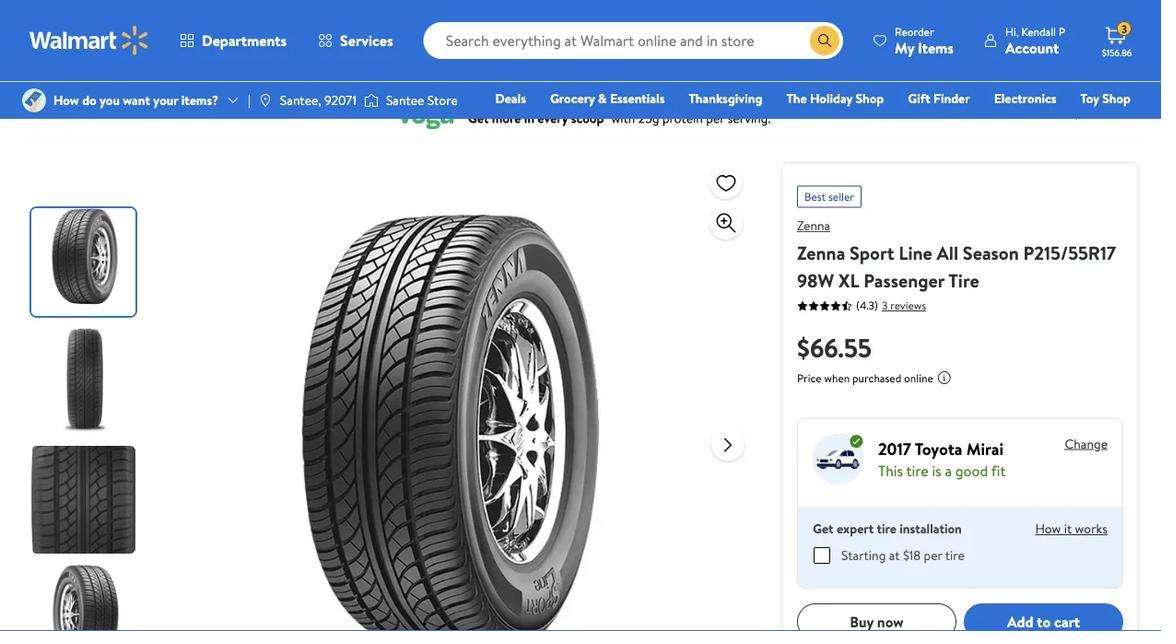 Task type: describe. For each thing, give the bounding box(es) containing it.
items?
[[181, 91, 218, 109]]

the holiday shop
[[787, 89, 884, 107]]

& for grocery
[[598, 89, 607, 107]]

my
[[895, 37, 915, 58]]

best
[[805, 189, 826, 205]]

clear search field text image
[[788, 33, 803, 48]]

thanksgiving link
[[681, 88, 771, 108]]

registry link
[[911, 114, 974, 134]]

1 horizontal spatial &
[[139, 52, 148, 70]]

zoom image modal image
[[715, 212, 737, 234]]

it
[[1064, 520, 1072, 538]]

registry
[[919, 115, 966, 133]]

tires for all
[[371, 52, 397, 70]]

change
[[1065, 435, 1108, 453]]

zenna link
[[797, 217, 831, 235]]

walmart image
[[29, 26, 149, 55]]

zenna sport line all season p215/55r17 98w xl passenger tire - image 2 of 6 image
[[31, 327, 139, 435]]

works
[[1075, 520, 1108, 538]]

0 vertical spatial tire
[[236, 52, 258, 70]]

deals link
[[487, 88, 535, 108]]

finder
[[934, 89, 970, 107]]

you
[[100, 91, 120, 109]]

tire for at
[[946, 547, 965, 565]]

passenger
[[864, 267, 945, 293]]

santee,
[[280, 91, 321, 109]]

accessories
[[151, 52, 217, 70]]

get
[[813, 519, 834, 537]]

when
[[825, 371, 850, 386]]

1 vertical spatial tire
[[877, 519, 897, 537]]

santee store
[[386, 91, 458, 109]]

fit
[[992, 461, 1006, 481]]

legal information image
[[937, 371, 952, 385]]

all season tires link
[[311, 52, 397, 70]]

your
[[153, 91, 178, 109]]

one debit
[[990, 115, 1052, 133]]

sponsored
[[1070, 105, 1121, 120]]

Walmart Site-Wide search field
[[424, 22, 844, 59]]

deals
[[495, 89, 526, 107]]

grocery
[[550, 89, 595, 107]]

(4.3) 3 reviews
[[856, 298, 927, 313]]

hi, kendall p account
[[1006, 24, 1066, 58]]

0 vertical spatial all
[[311, 52, 326, 70]]

the
[[787, 89, 807, 107]]

kendall
[[1022, 24, 1056, 39]]

xl
[[839, 267, 860, 293]]

zenna zenna sport line all season p215/55r17 98w xl passenger tire
[[797, 217, 1117, 293]]

one
[[990, 115, 1018, 133]]

good
[[956, 461, 988, 481]]

at
[[889, 547, 900, 565]]

all season tires
[[311, 52, 397, 70]]

how for how it works
[[1036, 520, 1061, 538]]

home link
[[786, 114, 836, 134]]

Search search field
[[424, 22, 844, 59]]

car,truck,van image
[[813, 434, 864, 485]]

auto
[[22, 52, 49, 70]]

fashion
[[852, 115, 895, 133]]

price when purchased online
[[797, 371, 934, 386]]

walmart+
[[1076, 115, 1131, 133]]

how for how do you want your items?
[[53, 91, 79, 109]]

departments
[[202, 30, 287, 51]]

2017 toyota mirai this tire is a good fit
[[879, 438, 1006, 481]]

tire for toyota
[[907, 461, 929, 481]]

electronics link
[[986, 88, 1065, 108]]

zenna sport line all season p215/55r17 98w xl passenger tire image
[[207, 162, 697, 631]]

gift finder link
[[900, 88, 979, 108]]

ad disclaimer and feedback for skylinedisplayad image
[[1125, 105, 1139, 120]]

1 shop from the left
[[856, 89, 884, 107]]

1 horizontal spatial 3
[[1122, 21, 1128, 37]]

installation
[[900, 519, 962, 537]]

fashion link
[[844, 114, 903, 134]]

seller
[[829, 189, 854, 205]]

grocery & essentials link
[[542, 88, 673, 108]]

online
[[904, 371, 934, 386]]

next media item image
[[717, 434, 739, 456]]

grocery & essentials
[[550, 89, 665, 107]]

gift finder
[[908, 89, 970, 107]]

starting at $18 per tire
[[842, 547, 965, 565]]

reviews
[[891, 298, 927, 313]]

search icon image
[[818, 33, 832, 48]]

store
[[428, 91, 458, 109]]

toy shop link
[[1073, 88, 1139, 108]]

a
[[945, 461, 952, 481]]

toyota
[[915, 438, 963, 461]]

season inside zenna zenna sport line all season p215/55r17 98w xl passenger tire
[[963, 240, 1019, 265]]

tires & accessories link
[[110, 52, 217, 70]]

3 reviews link
[[878, 298, 927, 313]]

p
[[1059, 24, 1066, 39]]

best seller
[[805, 189, 854, 205]]



Task type: vqa. For each thing, say whether or not it's contained in the screenshot.
Shipping, arrives in 2 days
no



Task type: locate. For each thing, give the bounding box(es) containing it.
2 horizontal spatial &
[[598, 89, 607, 107]]

is
[[932, 461, 942, 481]]

santee
[[386, 91, 424, 109]]

0 vertical spatial season
[[329, 52, 368, 70]]

& up want
[[139, 52, 148, 70]]

/
[[98, 52, 103, 70], [224, 52, 229, 70]]

zenna sport line all season p215/55r17 98w xl passenger tire - image 4 of 6 image
[[31, 565, 139, 631]]

season down services
[[329, 52, 368, 70]]

shop right toy
[[1103, 89, 1131, 107]]

electronics
[[994, 89, 1057, 107]]

98w
[[797, 267, 834, 293]]

0 horizontal spatial shop
[[856, 89, 884, 107]]

how do you want your items?
[[53, 91, 218, 109]]

thanksgiving
[[689, 89, 763, 107]]

zenna
[[797, 217, 831, 235], [797, 240, 846, 265]]

2 horizontal spatial tires
[[371, 52, 397, 70]]

/ up you
[[98, 52, 103, 70]]

shop up fashion link at the right of page
[[856, 89, 884, 107]]

1 horizontal spatial shop
[[1103, 89, 1131, 107]]

1 tires from the left
[[64, 52, 90, 70]]

2 vertical spatial tire
[[946, 547, 965, 565]]

1 vertical spatial zenna
[[797, 240, 846, 265]]

shop inside toy shop home
[[1103, 89, 1131, 107]]

home
[[794, 115, 828, 133]]

the holiday shop link
[[778, 88, 893, 108]]

walmart+ link
[[1068, 114, 1139, 134]]

0 horizontal spatial season
[[329, 52, 368, 70]]

1 horizontal spatial /
[[224, 52, 229, 70]]

add to favorites list, zenna sport line all season p215/55r17 98w xl passenger tire image
[[715, 171, 737, 194]]

how
[[53, 91, 79, 109], [1036, 520, 1061, 538]]

items
[[918, 37, 954, 58]]

tires for auto
[[64, 52, 90, 70]]

account
[[1006, 37, 1059, 58]]

1 vertical spatial tire
[[949, 267, 980, 293]]

season
[[329, 52, 368, 70], [963, 240, 1019, 265]]

0 horizontal spatial &
[[53, 52, 61, 70]]

do
[[82, 91, 97, 109]]

holiday
[[810, 89, 853, 107]]

0 horizontal spatial tire
[[236, 52, 258, 70]]

services
[[340, 30, 393, 51]]

0 vertical spatial tire
[[907, 461, 929, 481]]

how it works button
[[1036, 520, 1108, 538]]

tires up how do you want your items?
[[110, 52, 136, 70]]

get expert tire installation
[[813, 519, 962, 537]]

reorder my items
[[895, 24, 954, 58]]

departments button
[[164, 18, 302, 63]]

1 vertical spatial all
[[937, 240, 959, 265]]

tire up at at the right bottom of page
[[877, 519, 897, 537]]

1 vertical spatial how
[[1036, 520, 1061, 538]]

toy
[[1081, 89, 1100, 107]]

starting
[[842, 547, 886, 565]]

expert
[[837, 519, 874, 537]]

2 zenna from the top
[[797, 240, 846, 265]]

& for auto
[[53, 52, 61, 70]]

tire
[[236, 52, 258, 70], [949, 267, 980, 293]]

1 horizontal spatial tire
[[949, 267, 980, 293]]

 image
[[364, 91, 379, 110], [258, 93, 273, 108]]

0 horizontal spatial how
[[53, 91, 79, 109]]

this
[[879, 461, 903, 481]]

1 zenna from the top
[[797, 217, 831, 235]]

3 tires from the left
[[371, 52, 397, 70]]

2 tires from the left
[[110, 52, 136, 70]]

auto & tires / tires & accessories / tire types
[[22, 52, 292, 70]]

zenna sport line all season p215/55r17 98w xl passenger tire - image 1 of 6 image
[[31, 208, 139, 316]]

2 / from the left
[[224, 52, 229, 70]]

tire inside 2017 toyota mirai this tire is a good fit
[[907, 461, 929, 481]]

1 vertical spatial season
[[963, 240, 1019, 265]]

auto & tires link
[[22, 52, 90, 70]]

how left it at the right of the page
[[1036, 520, 1061, 538]]

tire left is
[[907, 461, 929, 481]]

all up santee, 92071
[[311, 52, 326, 70]]

tire down departments on the left of page
[[236, 52, 258, 70]]

 image right |
[[258, 93, 273, 108]]

tires down services
[[371, 52, 397, 70]]

services button
[[302, 18, 409, 63]]

1 vertical spatial 3
[[882, 298, 888, 313]]

shop
[[856, 89, 884, 107], [1103, 89, 1131, 107]]

(4.3)
[[856, 298, 878, 313]]

mirai
[[967, 438, 1004, 461]]

santee, 92071
[[280, 91, 357, 109]]

tires right auto
[[64, 52, 90, 70]]

all inside zenna zenna sport line all season p215/55r17 98w xl passenger tire
[[937, 240, 959, 265]]

per
[[924, 547, 943, 565]]

toy shop home
[[794, 89, 1131, 133]]

0 horizontal spatial tire
[[877, 519, 897, 537]]

price
[[797, 371, 822, 386]]

3 right (4.3)
[[882, 298, 888, 313]]

2017
[[879, 438, 912, 461]]

season right line
[[963, 240, 1019, 265]]

tire right passenger
[[949, 267, 980, 293]]

one debit link
[[982, 114, 1060, 134]]

line
[[899, 240, 933, 265]]

 image right 92071 at left top
[[364, 91, 379, 110]]

how it works
[[1036, 520, 1108, 538]]

0 horizontal spatial /
[[98, 52, 103, 70]]

0 horizontal spatial tires
[[64, 52, 90, 70]]

1 horizontal spatial all
[[937, 240, 959, 265]]

tire inside zenna zenna sport line all season p215/55r17 98w xl passenger tire
[[949, 267, 980, 293]]

 image for santee store
[[364, 91, 379, 110]]

|
[[248, 91, 251, 109]]

how left do
[[53, 91, 79, 109]]

 image for santee, 92071
[[258, 93, 273, 108]]

1 horizontal spatial season
[[963, 240, 1019, 265]]

all right line
[[937, 240, 959, 265]]

1 / from the left
[[98, 52, 103, 70]]

1 horizontal spatial tires
[[110, 52, 136, 70]]

& right grocery
[[598, 89, 607, 107]]

2 shop from the left
[[1103, 89, 1131, 107]]

debit
[[1021, 115, 1052, 133]]

change button
[[1050, 434, 1108, 454]]

Starting at $18 per tire checkbox
[[814, 548, 831, 564]]

want
[[123, 91, 150, 109]]

1 horizontal spatial tire
[[907, 461, 929, 481]]

0 vertical spatial how
[[53, 91, 79, 109]]

zenna sport line all season p215/55r17 98w xl passenger tire - image 3 of 6 image
[[31, 446, 139, 554]]

0 horizontal spatial  image
[[258, 93, 273, 108]]

essentials
[[610, 89, 665, 107]]

types
[[260, 52, 292, 70]]

3
[[1122, 21, 1128, 37], [882, 298, 888, 313]]

sport
[[850, 240, 895, 265]]

0 vertical spatial zenna
[[797, 217, 831, 235]]

$156.86
[[1103, 46, 1132, 59]]

reorder
[[895, 24, 934, 39]]

purchased
[[853, 371, 902, 386]]

& right auto
[[53, 52, 61, 70]]

2 horizontal spatial tire
[[946, 547, 965, 565]]

/ down departments on the left of page
[[224, 52, 229, 70]]

 image
[[22, 88, 46, 112]]

hi,
[[1006, 24, 1019, 39]]

tire types link
[[236, 52, 292, 70]]

$18
[[903, 547, 921, 565]]

0 vertical spatial 3
[[1122, 21, 1128, 37]]

zenna down zenna link
[[797, 240, 846, 265]]

1 horizontal spatial how
[[1036, 520, 1061, 538]]

tire right per
[[946, 547, 965, 565]]

tires
[[64, 52, 90, 70], [110, 52, 136, 70], [371, 52, 397, 70]]

$66.55
[[797, 330, 872, 366]]

1 horizontal spatial  image
[[364, 91, 379, 110]]

all
[[311, 52, 326, 70], [937, 240, 959, 265]]

3 up $156.86
[[1122, 21, 1128, 37]]

tire
[[907, 461, 929, 481], [877, 519, 897, 537], [946, 547, 965, 565]]

0 horizontal spatial all
[[311, 52, 326, 70]]

0 horizontal spatial 3
[[882, 298, 888, 313]]

92071
[[325, 91, 357, 109]]

zenna down best
[[797, 217, 831, 235]]

gift
[[908, 89, 931, 107]]



